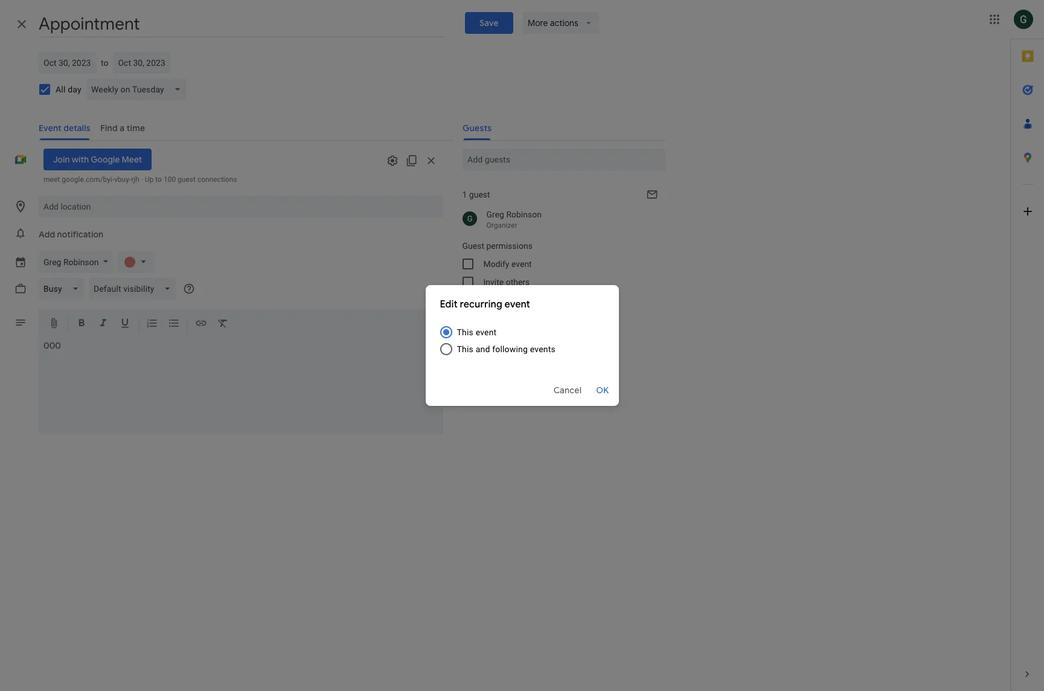 Task type: locate. For each thing, give the bounding box(es) containing it.
greg robinson, organizer tree item
[[453, 207, 665, 232]]

greg
[[487, 210, 504, 219]]

add notification button
[[34, 224, 108, 245]]

1 vertical spatial event
[[505, 298, 530, 311]]

event inside "option group"
[[476, 327, 497, 337]]

google
[[91, 154, 120, 165]]

this left and
[[457, 344, 474, 354]]

event up and
[[476, 327, 497, 337]]

edit
[[440, 298, 458, 311]]

bold image
[[76, 317, 88, 331]]

add notification
[[39, 229, 104, 240]]

group containing guest permissions
[[453, 237, 665, 309]]

this
[[457, 327, 474, 337], [457, 344, 474, 354]]

cancel
[[554, 385, 582, 396]]

cancel button
[[549, 379, 587, 401]]

guest right 1
[[469, 190, 490, 199]]

1 vertical spatial to
[[155, 175, 162, 184]]

option group containing this event
[[438, 324, 604, 370]]

2 horizontal spatial guest
[[500, 295, 521, 305]]

and
[[476, 344, 490, 354]]

2 this from the top
[[457, 344, 474, 354]]

Title text field
[[39, 11, 446, 37]]

to
[[101, 58, 108, 68], [155, 175, 162, 184]]

1 horizontal spatial to
[[155, 175, 162, 184]]

vbuy-
[[114, 175, 131, 184]]

2 vertical spatial event
[[476, 327, 497, 337]]

events
[[530, 344, 556, 354]]

event up others
[[512, 259, 532, 269]]

event down others
[[505, 298, 530, 311]]

0 vertical spatial event
[[512, 259, 532, 269]]

tab list
[[1011, 39, 1045, 657]]

1 vertical spatial this
[[457, 344, 474, 354]]

organizer
[[487, 221, 518, 230]]

insert link image
[[195, 317, 207, 331]]

event inside group
[[512, 259, 532, 269]]

guest for see guest list
[[500, 295, 521, 305]]

all day
[[56, 85, 81, 94]]

guest left 'list' in the right top of the page
[[500, 295, 521, 305]]

underline image
[[119, 317, 131, 331]]

guest
[[178, 175, 196, 184], [469, 190, 490, 199], [500, 295, 521, 305]]

guest right 100
[[178, 175, 196, 184]]

following
[[492, 344, 528, 354]]

up
[[145, 175, 154, 184]]

ok
[[596, 385, 609, 396]]

guest
[[462, 241, 484, 251]]

group
[[453, 237, 665, 309]]

100
[[164, 175, 176, 184]]

1 this from the top
[[457, 327, 474, 337]]

1
[[462, 190, 467, 199]]

others
[[506, 277, 530, 287]]

1 vertical spatial guest
[[469, 190, 490, 199]]

1 horizontal spatial guest
[[469, 190, 490, 199]]

0 vertical spatial this
[[457, 327, 474, 337]]

this and following events
[[457, 344, 556, 354]]

modify
[[484, 259, 510, 269]]

italic image
[[97, 317, 109, 331]]

2 vertical spatial guest
[[500, 295, 521, 305]]

notification
[[57, 229, 104, 240]]

this down recurring
[[457, 327, 474, 337]]

0 vertical spatial to
[[101, 58, 108, 68]]

robinson
[[506, 210, 542, 219]]

event
[[512, 259, 532, 269], [505, 298, 530, 311], [476, 327, 497, 337]]

meet.google.com/byi-
[[43, 175, 114, 184]]

all
[[56, 85, 66, 94]]

option group
[[438, 324, 604, 370]]

edit recurring event heading
[[440, 297, 604, 312]]

Description text field
[[39, 341, 443, 431]]

1 guest
[[462, 190, 490, 199]]

bulleted list image
[[168, 317, 180, 331]]

0 vertical spatial guest
[[178, 175, 196, 184]]

0 horizontal spatial guest
[[178, 175, 196, 184]]



Task type: vqa. For each thing, say whether or not it's contained in the screenshot.
OOO
yes



Task type: describe. For each thing, give the bounding box(es) containing it.
formatting options toolbar
[[39, 309, 443, 338]]

event for guest permissions
[[512, 259, 532, 269]]

guest for 1 guest
[[469, 190, 490, 199]]

this for this event
[[457, 327, 474, 337]]

ooo
[[43, 341, 61, 350]]

numbered list image
[[146, 317, 158, 331]]

event for edit recurring event
[[476, 327, 497, 337]]

join
[[53, 154, 70, 165]]

option group inside edit recurring event dialog
[[438, 324, 604, 370]]

connections
[[197, 175, 237, 184]]

see
[[484, 295, 498, 305]]

greg robinson organizer
[[487, 210, 542, 230]]

recurring
[[460, 298, 502, 311]]

meet
[[122, 154, 142, 165]]

invite
[[484, 277, 504, 287]]

join with google meet
[[53, 154, 142, 165]]

edit recurring event
[[440, 298, 530, 311]]

join with google meet link
[[43, 149, 152, 170]]

0 horizontal spatial to
[[101, 58, 108, 68]]

rjh
[[131, 175, 139, 184]]

save
[[480, 18, 499, 28]]

guest permissions
[[462, 241, 533, 251]]

add
[[39, 229, 55, 240]]

ok button
[[592, 379, 614, 401]]

meet.google.com/byi-vbuy-rjh · up to 100 guest connections
[[43, 175, 237, 184]]

this event
[[457, 327, 497, 337]]

·
[[141, 175, 143, 184]]

edit recurring event dialog
[[426, 285, 619, 406]]

permissions
[[487, 241, 533, 251]]

event inside edit recurring event heading
[[505, 298, 530, 311]]

remove formatting image
[[217, 317, 229, 331]]

invite others
[[484, 277, 530, 287]]

day
[[68, 85, 81, 94]]

with
[[72, 154, 89, 165]]

modify event
[[484, 259, 532, 269]]

this for this and following events
[[457, 344, 474, 354]]

list
[[523, 295, 534, 305]]

save button
[[465, 12, 513, 34]]

see guest list
[[484, 295, 534, 305]]



